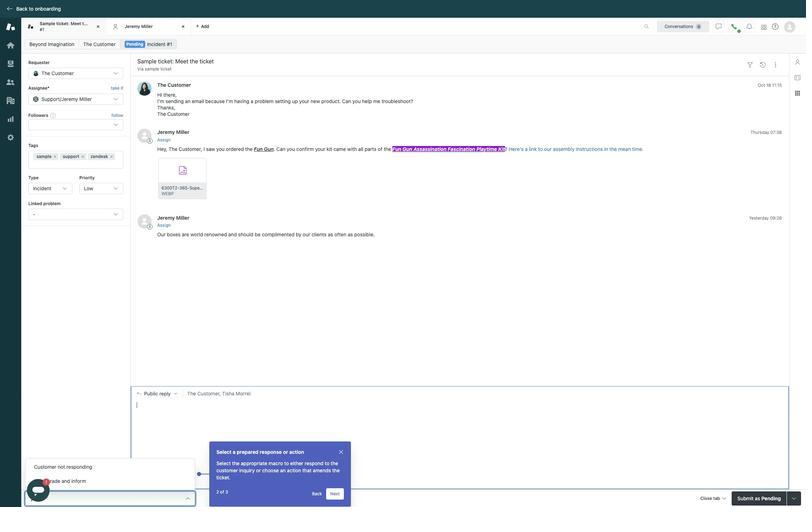 Task type: locate. For each thing, give the bounding box(es) containing it.
pending
[[126, 41, 143, 47], [762, 495, 782, 501]]

jeremy miller link for thursday
[[157, 129, 190, 135]]

2 vertical spatial jeremy
[[157, 215, 175, 221]]

a left link at right top
[[525, 146, 528, 152]]

our right link at right top
[[545, 146, 552, 152]]

0 horizontal spatial ticket
[[90, 21, 102, 26]]

1 vertical spatial jeremy
[[157, 129, 175, 135]]

jeremy up pending link on the top of the page
[[125, 24, 140, 29]]

0 vertical spatial an
[[185, 98, 191, 104]]

1 horizontal spatial your
[[315, 146, 326, 152]]

1 horizontal spatial ticket
[[161, 66, 172, 72]]

2 fun from the left
[[393, 146, 402, 152]]

1 vertical spatial the customer
[[157, 82, 191, 88]]

0 vertical spatial jeremy miller link
[[157, 129, 190, 135]]

miller
[[141, 24, 153, 29], [176, 129, 190, 135], [176, 215, 190, 221]]

morrel
[[236, 391, 251, 397]]

customer inside hi there, i'm sending an email because i'm having a problem setting up your new product. can you help me troubleshoot? thanks, the customer
[[167, 111, 190, 117]]

1 vertical spatial select
[[217, 460, 231, 466]]

customer, left i
[[179, 146, 202, 152]]

jeremy
[[125, 24, 140, 29], [157, 129, 175, 135], [157, 215, 175, 221]]

jeremy miller assign up boxes
[[157, 215, 190, 228]]

back inside 'back to onboarding' link
[[16, 6, 28, 12]]

1 vertical spatial close image
[[339, 449, 344, 455]]

None field
[[38, 495, 182, 502]]

1 vertical spatial or
[[256, 468, 261, 474]]

0 vertical spatial our
[[545, 146, 552, 152]]

beyond imagination
[[29, 41, 75, 47]]

0 vertical spatial assign
[[157, 137, 171, 142]]

2 horizontal spatial a
[[525, 146, 528, 152]]

1 horizontal spatial our
[[545, 146, 552, 152]]

the customer inside conversationlabel log
[[157, 82, 191, 88]]

instructions
[[576, 146, 603, 152]]

views image
[[6, 59, 15, 68]]

0 vertical spatial the customer
[[83, 41, 116, 47]]

gun
[[264, 146, 274, 152], [403, 146, 413, 152]]

1 horizontal spatial the customer link
[[157, 82, 191, 88]]

0 horizontal spatial of
[[220, 490, 224, 495]]

pending right submit
[[762, 495, 782, 501]]

problem inside hi there, i'm sending an email because i'm having a problem setting up your new product. can you help me troubleshoot? thanks, the customer
[[255, 98, 274, 104]]

ticket right "sample" at the top left of page
[[161, 66, 172, 72]]

0 horizontal spatial pending
[[126, 41, 143, 47]]

sending
[[166, 98, 184, 104]]

here's
[[509, 146, 524, 152]]

0 horizontal spatial as
[[328, 231, 333, 237]]

1 vertical spatial miller
[[176, 129, 190, 135]]

jeremy miller link up boxes
[[157, 215, 190, 221]]

action down either
[[287, 468, 301, 474]]

the inside button
[[187, 391, 196, 397]]

i'm left having at left
[[226, 98, 233, 104]]

jeremy up the our
[[157, 215, 175, 221]]

0 horizontal spatial your
[[299, 98, 310, 104]]

an inside hi there, i'm sending an email because i'm having a problem setting up your new product. can you help me troubleshoot? thanks, the customer
[[185, 98, 191, 104]]

the customer up there,
[[157, 82, 191, 88]]

0 vertical spatial ticket
[[90, 21, 102, 26]]

add link (cmd k) image
[[189, 479, 195, 484]]

Public reply composer text field
[[134, 401, 787, 416]]

main element
[[0, 18, 21, 507]]

the
[[83, 41, 92, 47], [157, 82, 166, 88], [157, 111, 166, 117], [169, 146, 178, 152], [187, 391, 196, 397]]

you right saw
[[217, 146, 225, 152]]

back button
[[308, 488, 326, 500]]

gun left the assassination
[[403, 146, 413, 152]]

confirm
[[297, 146, 314, 152]]

action
[[290, 449, 304, 455], [287, 468, 301, 474]]

2 vertical spatial a
[[233, 449, 236, 455]]

1 vertical spatial assign button
[[157, 222, 171, 229]]

0 vertical spatial a
[[251, 98, 254, 104]]

18
[[767, 83, 772, 88]]

0 horizontal spatial fun
[[254, 146, 263, 152]]

select for select a prepared response or action
[[217, 449, 232, 455]]

1 vertical spatial can
[[277, 146, 286, 152]]

customer, left tisha
[[198, 391, 221, 397]]

an
[[185, 98, 191, 104], [280, 468, 286, 474]]

close image
[[180, 23, 187, 30]]

the up "customer"
[[232, 460, 240, 466]]

1 horizontal spatial of
[[378, 146, 383, 152]]

1 assign from the top
[[157, 137, 171, 142]]

jeremy miller tab
[[106, 18, 191, 35]]

customer
[[217, 468, 238, 474]]

select
[[217, 449, 232, 455], [217, 460, 231, 466]]

1 horizontal spatial gun
[[403, 146, 413, 152]]

ticket inside sample ticket: meet the ticket #1
[[90, 21, 102, 26]]

the right amends
[[333, 468, 340, 474]]

in
[[605, 146, 609, 152]]

as left often
[[328, 231, 333, 237]]

1 assign button from the top
[[157, 137, 171, 143]]

0 horizontal spatial an
[[185, 98, 191, 104]]

1 horizontal spatial can
[[342, 98, 351, 104]]

the right meet on the left top of page
[[82, 21, 89, 26]]

1 horizontal spatial i'm
[[226, 98, 233, 104]]

a
[[251, 98, 254, 104], [525, 146, 528, 152], [233, 449, 236, 455]]

2 horizontal spatial you
[[353, 98, 361, 104]]

0 horizontal spatial the customer
[[83, 41, 116, 47]]

1 avatar image from the top
[[138, 82, 152, 96]]

hey, the customer, i saw you ordered the fun gun . can you confirm your kit came with all parts of the fun gun assassination fascination playtime kit ? here's a link to our assembly instructions in the mean time.
[[157, 146, 644, 152]]

the customer inside secondary element
[[83, 41, 116, 47]]

0 horizontal spatial back
[[16, 6, 28, 12]]

select for select the appropriate macro to either respond to the customer inquiry or choose an action that amends the ticket.
[[217, 460, 231, 466]]

incident
[[33, 185, 51, 191]]

to left the onboarding
[[29, 6, 34, 12]]

0 horizontal spatial a
[[233, 449, 236, 455]]

avatar image
[[138, 82, 152, 96], [138, 129, 152, 143], [138, 214, 152, 229]]

1 horizontal spatial problem
[[255, 98, 274, 104]]

to inside 'back to onboarding' link
[[29, 6, 34, 12]]

can right the .
[[277, 146, 286, 152]]

ordered
[[226, 146, 244, 152]]

1 horizontal spatial or
[[283, 449, 288, 455]]

to right link at right top
[[539, 146, 543, 152]]

up
[[292, 98, 298, 104]]

2 horizontal spatial as
[[756, 495, 761, 501]]

customer,
[[179, 146, 202, 152], [198, 391, 221, 397]]

assign up hey,
[[157, 137, 171, 142]]

via
[[138, 66, 144, 72]]

0 vertical spatial your
[[299, 98, 310, 104]]

the customer link inside conversationlabel log
[[157, 82, 191, 88]]

our right by
[[303, 231, 311, 237]]

avatar image for yesterday 09:26
[[138, 214, 152, 229]]

priority
[[79, 175, 95, 180]]

of right parts
[[378, 146, 383, 152]]

0 vertical spatial back
[[16, 6, 28, 12]]

or inside select the appropriate macro to either respond to the customer inquiry or choose an action that amends the ticket.
[[256, 468, 261, 474]]

the right parts
[[384, 146, 391, 152]]

webp
[[162, 191, 174, 196]]

new
[[311, 98, 320, 104]]

1 vertical spatial a
[[525, 146, 528, 152]]

1 vertical spatial assign
[[157, 223, 171, 228]]

jeremy for thursday 07:36
[[157, 129, 175, 135]]

0 vertical spatial customer,
[[179, 146, 202, 152]]

2 assign from the top
[[157, 223, 171, 228]]

0 vertical spatial assign button
[[157, 137, 171, 143]]

2 jeremy miller link from the top
[[157, 215, 190, 221]]

problem down incident popup button
[[43, 201, 61, 206]]

renowned
[[205, 231, 227, 237]]

knowledge image
[[795, 75, 801, 80]]

1 vertical spatial jeremy miller assign
[[157, 215, 190, 228]]

time.
[[633, 146, 644, 152]]

1 vertical spatial problem
[[43, 201, 61, 206]]

1 horizontal spatial an
[[280, 468, 286, 474]]

0 vertical spatial can
[[342, 98, 351, 104]]

tab containing sample ticket: meet the ticket
[[21, 18, 106, 35]]

or down appropriate
[[256, 468, 261, 474]]

assign button for yesterday 09:26
[[157, 222, 171, 229]]

an down 'macro'
[[280, 468, 286, 474]]

can
[[342, 98, 351, 104], [277, 146, 286, 152]]

back left the onboarding
[[16, 6, 28, 12]]

fun right parts
[[393, 146, 402, 152]]

downgrade
[[34, 478, 60, 484]]

customer
[[93, 41, 116, 47], [168, 82, 191, 88], [167, 111, 190, 117], [34, 464, 56, 470]]

assignee*
[[28, 86, 49, 91]]

1 select from the top
[[217, 449, 232, 455]]

0 horizontal spatial and
[[62, 478, 70, 484]]

2 assign button from the top
[[157, 222, 171, 229]]

miller up are
[[176, 215, 190, 221]]

1 jeremy miller link from the top
[[157, 129, 190, 135]]

3
[[226, 490, 228, 495]]

and inside conversationlabel log
[[228, 231, 237, 237]]

a left prepared in the left bottom of the page
[[233, 449, 236, 455]]

take
[[111, 86, 120, 91]]

ticket right meet on the left top of page
[[90, 21, 102, 26]]

downgrade and inform
[[34, 478, 86, 484]]

jeremy miller assign for yesterday 09:26
[[157, 215, 190, 228]]

1 vertical spatial customer,
[[198, 391, 221, 397]]

11:15
[[773, 83, 783, 88]]

fun
[[254, 146, 263, 152], [393, 146, 402, 152]]

of inside conversationlabel log
[[378, 146, 383, 152]]

jeremy miller link
[[157, 129, 190, 135], [157, 215, 190, 221]]

0 vertical spatial jeremy
[[125, 24, 140, 29]]

our boxes are world renowned and should be complimented by our clients as often as possible.
[[157, 231, 375, 237]]

appropriate
[[241, 460, 268, 466]]

events image
[[761, 62, 766, 68]]

0 horizontal spatial close image
[[95, 23, 102, 30]]

back left next
[[312, 491, 322, 497]]

2 vertical spatial miller
[[176, 215, 190, 221]]

miller up pending link on the top of the page
[[141, 24, 153, 29]]

yesterday 09:26
[[750, 215, 783, 221]]

1 vertical spatial an
[[280, 468, 286, 474]]

jeremy miller assign up hey,
[[157, 129, 190, 142]]

conversations button
[[658, 21, 710, 32]]

as right submit
[[756, 495, 761, 501]]

assembly
[[553, 146, 575, 152]]

jeremy miller link up hey,
[[157, 129, 190, 135]]

assign up the our
[[157, 223, 171, 228]]

product.
[[322, 98, 341, 104]]

assign button up the our
[[157, 222, 171, 229]]

of right 2
[[220, 490, 224, 495]]

jeremy up hey,
[[157, 129, 175, 135]]

action up either
[[290, 449, 304, 455]]

webp link
[[158, 158, 207, 199]]

2 jeremy miller assign from the top
[[157, 215, 190, 228]]

2 select from the top
[[217, 460, 231, 466]]

1 vertical spatial your
[[315, 146, 326, 152]]

jeremy miller link for yesterday
[[157, 215, 190, 221]]

problem left the setting
[[255, 98, 274, 104]]

or right 'response'
[[283, 449, 288, 455]]

your left the kit
[[315, 146, 326, 152]]

your
[[299, 98, 310, 104], [315, 146, 326, 152]]

0 vertical spatial of
[[378, 146, 383, 152]]

an left email
[[185, 98, 191, 104]]

1 jeremy miller assign from the top
[[157, 129, 190, 142]]

assign
[[157, 137, 171, 142], [157, 223, 171, 228]]

1 horizontal spatial and
[[228, 231, 237, 237]]

1 horizontal spatial pending
[[762, 495, 782, 501]]

0 horizontal spatial or
[[256, 468, 261, 474]]

take it
[[111, 86, 123, 91]]

our
[[545, 146, 552, 152], [303, 231, 311, 237]]

0 vertical spatial and
[[228, 231, 237, 237]]

0 horizontal spatial can
[[277, 146, 286, 152]]

0 horizontal spatial the customer link
[[79, 39, 120, 49]]

1 vertical spatial our
[[303, 231, 311, 237]]

Yesterday 09:26 text field
[[750, 215, 783, 221]]

1 vertical spatial and
[[62, 478, 70, 484]]

and
[[228, 231, 237, 237], [62, 478, 70, 484]]

your right up
[[299, 98, 310, 104]]

world
[[191, 231, 203, 237]]

1 vertical spatial of
[[220, 490, 224, 495]]

either
[[290, 460, 304, 466]]

0 horizontal spatial i'm
[[157, 98, 164, 104]]

1 horizontal spatial close image
[[339, 449, 344, 455]]

0 vertical spatial select
[[217, 449, 232, 455]]

clients
[[312, 231, 327, 237]]

i'm down hi
[[157, 98, 164, 104]]

you left confirm
[[287, 146, 295, 152]]

jeremy miller assign
[[157, 129, 190, 142], [157, 215, 190, 228]]

1 vertical spatial action
[[287, 468, 301, 474]]

take it button
[[111, 85, 123, 92]]

0 vertical spatial jeremy miller assign
[[157, 129, 190, 142]]

0 vertical spatial avatar image
[[138, 82, 152, 96]]

0 vertical spatial action
[[290, 449, 304, 455]]

a right having at left
[[251, 98, 254, 104]]

and left inform
[[62, 478, 70, 484]]

by
[[296, 231, 302, 237]]

0 vertical spatial problem
[[255, 98, 274, 104]]

#1
[[40, 27, 44, 32]]

2 avatar image from the top
[[138, 129, 152, 143]]

1 vertical spatial back
[[312, 491, 322, 497]]

the customer link down meet on the left top of page
[[79, 39, 120, 49]]

0 vertical spatial pending
[[126, 41, 143, 47]]

0 horizontal spatial you
[[217, 146, 225, 152]]

1 horizontal spatial a
[[251, 98, 254, 104]]

1 horizontal spatial fun
[[393, 146, 402, 152]]

are
[[182, 231, 189, 237]]

customers image
[[6, 78, 15, 87]]

the customer down sample ticket: meet the ticket #1
[[83, 41, 116, 47]]

a inside hi there, i'm sending an email because i'm having a problem setting up your new product. can you help me troubleshoot? thanks, the customer
[[251, 98, 254, 104]]

0 vertical spatial the customer link
[[79, 39, 120, 49]]

i'm
[[157, 98, 164, 104], [226, 98, 233, 104]]

pending down jeremy miller
[[126, 41, 143, 47]]

fun left the .
[[254, 146, 263, 152]]

tisha
[[222, 391, 235, 397]]

1 horizontal spatial back
[[312, 491, 322, 497]]

you left help
[[353, 98, 361, 104]]

miller down sending
[[176, 129, 190, 135]]

Subject field
[[136, 57, 743, 66]]

1 vertical spatial avatar image
[[138, 129, 152, 143]]

as
[[328, 231, 333, 237], [348, 231, 353, 237], [756, 495, 761, 501]]

gun right ordered
[[264, 146, 274, 152]]

to left either
[[284, 460, 289, 466]]

of
[[378, 146, 383, 152], [220, 490, 224, 495]]

1 horizontal spatial the customer
[[157, 82, 191, 88]]

can right product. on the left of page
[[342, 98, 351, 104]]

assign button up hey,
[[157, 137, 171, 143]]

0 vertical spatial miller
[[141, 24, 153, 29]]

close image inside select a prepared response or action dialog
[[339, 449, 344, 455]]

select inside select the appropriate macro to either respond to the customer inquiry or choose an action that amends the ticket.
[[217, 460, 231, 466]]

1 vertical spatial the customer link
[[157, 82, 191, 88]]

0 horizontal spatial gun
[[264, 146, 274, 152]]

2 i'm from the left
[[226, 98, 233, 104]]

amends
[[313, 468, 331, 474]]

get started image
[[6, 41, 15, 50]]

the customer link up there,
[[157, 82, 191, 88]]

conversationlabel log
[[130, 76, 790, 386]]

tab
[[21, 18, 106, 35]]

0 vertical spatial close image
[[95, 23, 102, 30]]

3 avatar image from the top
[[138, 214, 152, 229]]

as right often
[[348, 231, 353, 237]]

thanks,
[[157, 105, 175, 111]]

jeremy miller assign for thursday 07:36
[[157, 129, 190, 142]]

2 gun from the left
[[403, 146, 413, 152]]

close image inside tabs tab list
[[95, 23, 102, 30]]

and left should
[[228, 231, 237, 237]]

close image
[[95, 23, 102, 30], [339, 449, 344, 455]]

reporting image
[[6, 114, 15, 124]]

1 vertical spatial jeremy miller link
[[157, 215, 190, 221]]

ticket
[[90, 21, 102, 26], [161, 66, 172, 72]]

the inside hi there, i'm sending an email because i'm having a problem setting up your new product. can you help me troubleshoot? thanks, the customer
[[157, 111, 166, 117]]

2 vertical spatial avatar image
[[138, 214, 152, 229]]

the
[[82, 21, 89, 26], [245, 146, 253, 152], [384, 146, 391, 152], [610, 146, 617, 152], [232, 460, 240, 466], [331, 460, 338, 466], [333, 468, 340, 474]]



Task type: describe. For each thing, give the bounding box(es) containing it.
playtime
[[477, 146, 497, 152]]

that
[[303, 468, 312, 474]]

possible.
[[355, 231, 375, 237]]

avatar image for thursday 07:36
[[138, 129, 152, 143]]

oct
[[759, 83, 766, 88]]

ticket:
[[56, 21, 70, 26]]

kit
[[327, 146, 332, 152]]

zendesk products image
[[762, 25, 767, 30]]

miller inside tab
[[141, 24, 153, 29]]

0 horizontal spatial problem
[[43, 201, 61, 206]]

organizations image
[[6, 96, 15, 105]]

thursday 07:36
[[751, 130, 783, 135]]

admin image
[[6, 133, 15, 142]]

low
[[84, 185, 93, 191]]

jeremy for yesterday 09:26
[[157, 215, 175, 221]]

an inside select the appropriate macro to either respond to the customer inquiry or choose an action that amends the ticket.
[[280, 468, 286, 474]]

choose
[[262, 468, 279, 474]]

ticket.
[[217, 475, 231, 481]]

saw
[[206, 146, 215, 152]]

not
[[58, 464, 65, 470]]

responding
[[67, 464, 92, 470]]

yesterday
[[750, 215, 770, 221]]

action inside select the appropriate macro to either respond to the customer inquiry or choose an action that amends the ticket.
[[287, 468, 301, 474]]

of inside 2 of 3 back
[[220, 490, 224, 495]]

conversations
[[665, 24, 694, 29]]

customer, inside conversationlabel log
[[179, 146, 202, 152]]

hey,
[[157, 146, 167, 152]]

kit
[[499, 146, 505, 152]]

0 vertical spatial or
[[283, 449, 288, 455]]

oct 18 11:15
[[759, 83, 783, 88]]

assassination
[[414, 146, 447, 152]]

i
[[204, 146, 205, 152]]

meet
[[71, 21, 81, 26]]

apps image
[[795, 90, 801, 96]]

Oct 18 11:15 text field
[[759, 83, 783, 88]]

1 horizontal spatial as
[[348, 231, 353, 237]]

be
[[255, 231, 261, 237]]

beyond imagination link
[[25, 39, 79, 49]]

customer context image
[[795, 59, 801, 65]]

imagination
[[48, 41, 75, 47]]

select the appropriate macro to either respond to the customer inquiry or choose an action that amends the ticket.
[[217, 460, 340, 481]]

the customer, tisha morrel
[[187, 391, 251, 397]]

to up amends
[[325, 460, 330, 466]]

linked
[[28, 201, 42, 206]]

our
[[157, 231, 166, 237]]

it
[[121, 86, 123, 91]]

hi there, i'm sending an email because i'm having a problem setting up your new product. can you help me troubleshoot? thanks, the customer
[[157, 92, 414, 117]]

you inside hi there, i'm sending an email because i'm having a problem setting up your new product. can you help me troubleshoot? thanks, the customer
[[353, 98, 361, 104]]

secondary element
[[21, 37, 807, 51]]

onboarding
[[35, 6, 61, 12]]

via sample ticket
[[138, 66, 172, 72]]

complimented
[[262, 231, 295, 237]]

a inside dialog
[[233, 449, 236, 455]]

07:36
[[771, 130, 783, 135]]

tags
[[28, 143, 38, 148]]

the inside sample ticket: meet the ticket #1
[[82, 21, 89, 26]]

submit
[[738, 495, 754, 501]]

thursday
[[751, 130, 770, 135]]

linked problem
[[28, 201, 61, 206]]

inform
[[71, 478, 86, 484]]

the inside secondary element
[[83, 41, 92, 47]]

parts
[[365, 146, 377, 152]]

1 i'm from the left
[[157, 98, 164, 104]]

there,
[[164, 92, 177, 98]]

came
[[334, 146, 346, 152]]

downgrade and inform element
[[34, 478, 86, 485]]

sample
[[40, 21, 55, 26]]

link
[[529, 146, 537, 152]]

mean
[[619, 146, 631, 152]]

jeremy inside jeremy miller tab
[[125, 24, 140, 29]]

sample
[[145, 66, 159, 72]]

inquiry
[[239, 468, 255, 474]]

the right in on the top right of page
[[610, 146, 617, 152]]

the customer, tisha morrel button
[[183, 390, 790, 397]]

customer inside secondary element
[[93, 41, 116, 47]]

having
[[234, 98, 250, 104]]

2
[[217, 490, 219, 495]]

assign for thursday 07:36
[[157, 137, 171, 142]]

1 vertical spatial pending
[[762, 495, 782, 501]]

assign for yesterday 09:26
[[157, 223, 171, 228]]

jeremy miller
[[125, 24, 153, 29]]

setting
[[275, 98, 291, 104]]

because
[[205, 98, 225, 104]]

select a prepared response or action
[[217, 449, 304, 455]]

should
[[238, 231, 254, 237]]

your inside hi there, i'm sending an email because i'm having a problem setting up your new product. can you help me troubleshoot? thanks, the customer
[[299, 98, 310, 104]]

assign button for thursday 07:36
[[157, 137, 171, 143]]

1 fun from the left
[[254, 146, 263, 152]]

customer, inside the customer, tisha morrel button
[[198, 391, 221, 397]]

prepared
[[237, 449, 259, 455]]

next button
[[326, 488, 344, 500]]

miller for yesterday 09:26
[[176, 215, 190, 221]]

customer not responding element
[[34, 464, 92, 471]]

to inside conversationlabel log
[[539, 146, 543, 152]]

back inside 2 of 3 back
[[312, 491, 322, 497]]

respond
[[305, 460, 324, 466]]

get help image
[[773, 23, 779, 30]]

troubleshoot?
[[382, 98, 414, 104]]

1 horizontal spatial you
[[287, 146, 295, 152]]

the up amends
[[331, 460, 338, 466]]

zendesk support image
[[6, 22, 15, 32]]

back to onboarding link
[[0, 6, 64, 12]]

1 vertical spatial ticket
[[161, 66, 172, 72]]

hi
[[157, 92, 162, 98]]

select a prepared response or action dialog
[[209, 442, 351, 507]]

can inside hi there, i'm sending an email because i'm having a problem setting up your new product. can you help me troubleshoot? thanks, the customer
[[342, 98, 351, 104]]

sample ticket: meet the ticket #1
[[40, 21, 102, 32]]

next
[[331, 491, 340, 497]]

beyond
[[29, 41, 47, 47]]

the customer link inside secondary element
[[79, 39, 120, 49]]

the right ordered
[[245, 146, 253, 152]]

low button
[[79, 183, 123, 194]]

pending inside secondary element
[[126, 41, 143, 47]]

incident button
[[28, 183, 72, 194]]

back to onboarding
[[16, 6, 61, 12]]

2 of 3 back
[[217, 490, 322, 497]]

miller for thursday 07:36
[[176, 129, 190, 135]]

Thursday 07:36 text field
[[751, 130, 783, 135]]

boxes
[[167, 231, 181, 237]]

tabs tab list
[[21, 18, 637, 35]]

response
[[260, 449, 282, 455]]

1 gun from the left
[[264, 146, 274, 152]]

0 horizontal spatial our
[[303, 231, 311, 237]]

follow
[[112, 113, 123, 118]]



Task type: vqa. For each thing, say whether or not it's contained in the screenshot.
Organizations 'image'
yes



